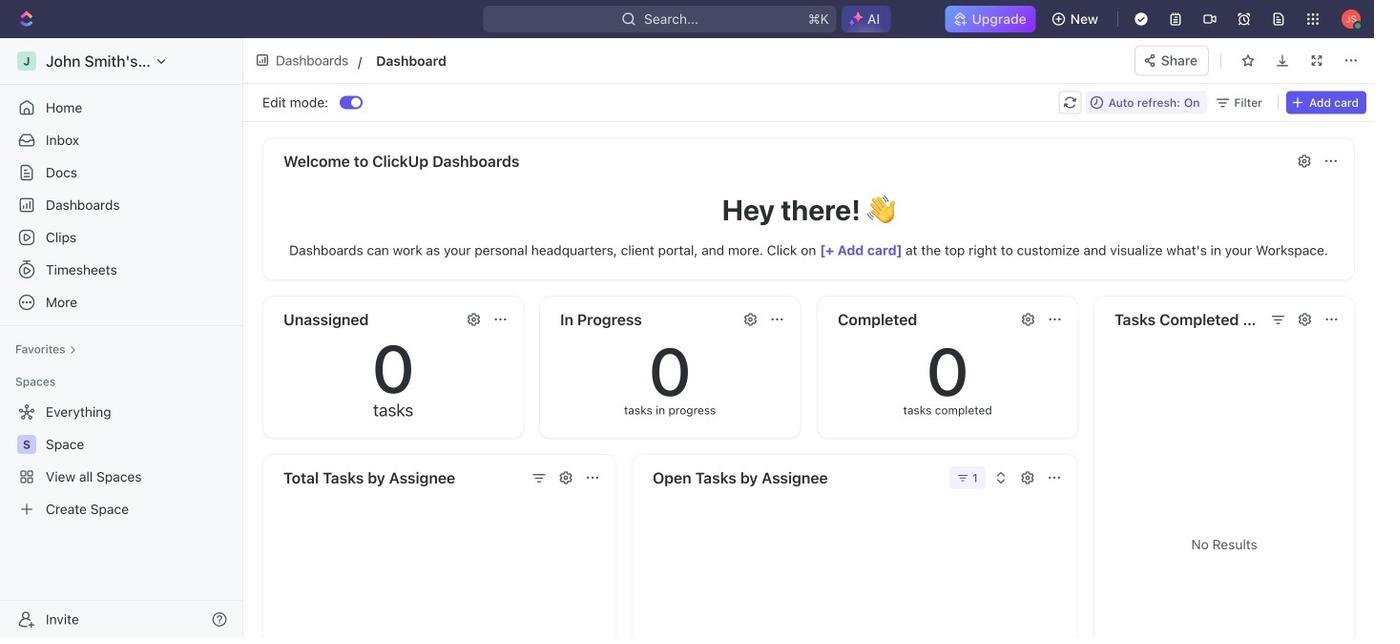 Task type: describe. For each thing, give the bounding box(es) containing it.
sidebar navigation
[[0, 38, 247, 638]]

john smith's workspace, , element
[[17, 52, 36, 71]]

tree inside sidebar navigation
[[8, 397, 235, 525]]



Task type: locate. For each thing, give the bounding box(es) containing it.
None text field
[[376, 49, 677, 72]]

space, , element
[[17, 435, 36, 454]]

tree
[[8, 397, 235, 525]]



Task type: vqa. For each thing, say whether or not it's contained in the screenshot.
Write an email
no



